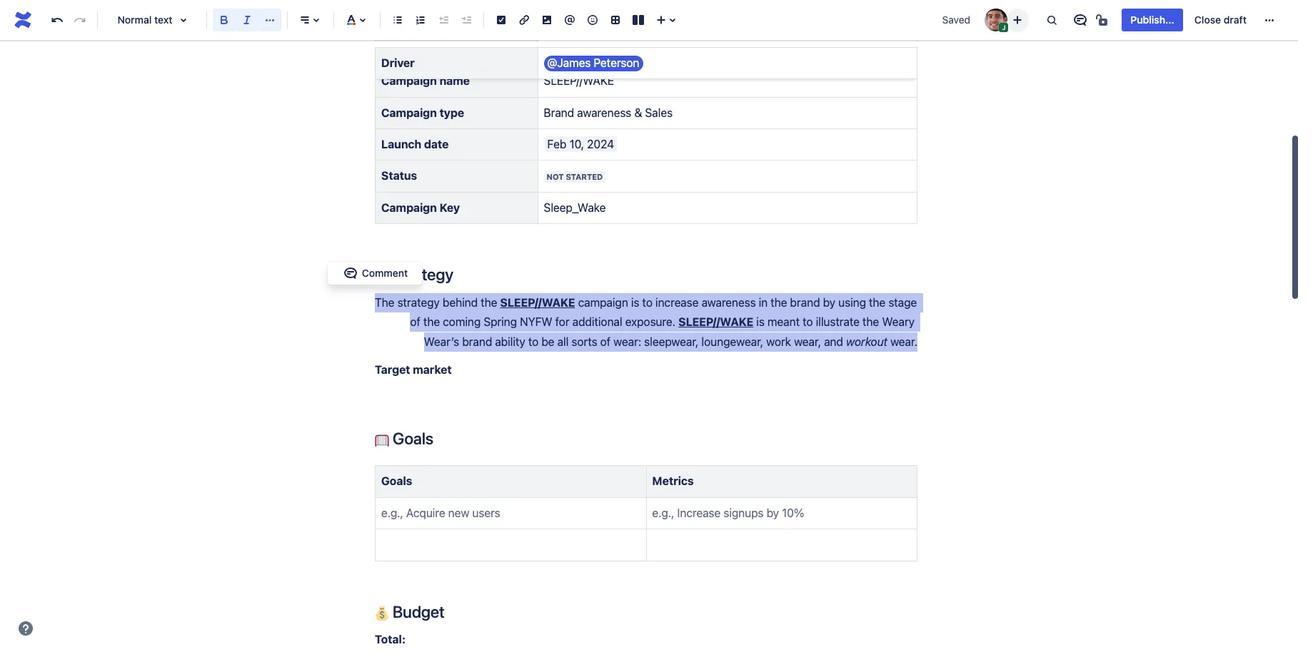 Task type: describe. For each thing, give the bounding box(es) containing it.
normal
[[117, 14, 152, 26]]

help image
[[17, 621, 34, 638]]

feb
[[548, 138, 567, 151]]

nyfw
[[520, 316, 553, 329]]

campaign
[[578, 296, 628, 309]]

james peterson image
[[985, 9, 1008, 31]]

normal text button
[[104, 4, 201, 36]]

action item image
[[493, 11, 510, 29]]

campaign for campaign key
[[381, 201, 437, 214]]

10,
[[570, 138, 584, 151]]

2024
[[587, 138, 614, 151]]

tisha
[[632, 43, 660, 55]]

link image
[[516, 11, 533, 29]]

redo ⌘⇧z image
[[71, 11, 89, 29]]

:goal: image
[[375, 434, 389, 448]]

using
[[839, 296, 866, 309]]

:moneybag: image
[[375, 607, 389, 621]]

brand awareness & sales
[[544, 106, 673, 119]]

workout wear.
[[846, 335, 918, 348]]

@james
[[547, 56, 591, 69]]

not
[[547, 172, 564, 182]]

in
[[759, 296, 768, 309]]

knowles
[[575, 43, 618, 55]]

metrics
[[653, 475, 694, 488]]

1 vertical spatial goals
[[381, 475, 412, 488]]

close
[[1195, 14, 1222, 26]]

campaign is to increase awareness in the brand by using the stage of the coming spring nyfw for additional exposure.
[[410, 296, 920, 329]]

campaign key
[[381, 201, 460, 214]]

by
[[823, 296, 836, 309]]

janet knowles & tisha morrel
[[544, 43, 696, 55]]

be
[[542, 335, 555, 348]]

janet
[[544, 43, 572, 55]]

launch
[[381, 138, 422, 151]]

sales
[[645, 106, 673, 119]]

text
[[154, 14, 173, 26]]

not started
[[547, 172, 603, 182]]

target
[[375, 364, 410, 376]]

0 horizontal spatial awareness
[[577, 106, 632, 119]]

key
[[440, 201, 460, 214]]

campaign name
[[381, 74, 470, 87]]

budget
[[389, 603, 445, 622]]

wear:
[[614, 335, 642, 348]]

target market
[[375, 364, 452, 376]]

wear's
[[424, 335, 459, 348]]

loungewear,
[[702, 335, 764, 348]]

comment
[[362, 267, 408, 279]]

table image
[[607, 11, 624, 29]]

outdent ⇧tab image
[[435, 11, 452, 29]]

indent tab image
[[458, 11, 475, 29]]

more image
[[1261, 11, 1279, 29]]

& for tisha
[[621, 43, 629, 55]]

2 vertical spatial to
[[528, 335, 539, 348]]

additional
[[573, 316, 623, 329]]

publish... button
[[1122, 9, 1184, 31]]

feb 10, 2024
[[548, 138, 614, 151]]

undo ⌘z image
[[49, 11, 66, 29]]

sleepwear,
[[644, 335, 699, 348]]

the up spring
[[481, 296, 497, 309]]

morrel
[[663, 43, 696, 55]]

close draft button
[[1186, 9, 1256, 31]]

behind
[[443, 296, 478, 309]]

mention image
[[561, 11, 579, 29]]

the
[[375, 296, 395, 309]]

:moneybag: image
[[375, 607, 389, 621]]

normal text
[[117, 14, 173, 26]]

date
[[424, 138, 449, 151]]

coming
[[443, 316, 481, 329]]

informed
[[381, 43, 432, 55]]

workout
[[846, 335, 888, 348]]

exposure.
[[625, 316, 676, 329]]

launch date
[[381, 138, 449, 151]]

brand for by
[[790, 296, 820, 309]]

and
[[824, 335, 844, 348]]

to for is
[[643, 296, 653, 309]]

campaign for campaign type
[[381, 106, 437, 119]]



Task type: locate. For each thing, give the bounding box(es) containing it.
of right sorts
[[600, 335, 611, 348]]

sleep//wake up loungewear,
[[679, 316, 754, 329]]

is
[[631, 296, 640, 309], [757, 316, 765, 329]]

to for meant
[[803, 316, 813, 329]]

1 horizontal spatial is
[[757, 316, 765, 329]]

increase
[[656, 296, 699, 309]]

the right in
[[771, 296, 787, 309]]

bold ⌘b image
[[216, 11, 233, 29]]

1 horizontal spatial awareness
[[702, 296, 756, 309]]

goals down target market
[[389, 429, 434, 449]]

2 vertical spatial sleep//wake
[[679, 316, 754, 329]]

type
[[440, 106, 464, 119]]

brand
[[790, 296, 820, 309], [462, 335, 492, 348]]

sleep//wake down '@james'
[[544, 74, 614, 87]]

2 vertical spatial campaign
[[381, 201, 437, 214]]

& up peterson
[[621, 43, 629, 55]]

campaign for campaign name
[[381, 74, 437, 87]]

comment button
[[333, 265, 417, 282]]

0 horizontal spatial brand
[[462, 335, 492, 348]]

1 vertical spatial of
[[600, 335, 611, 348]]

brand inside is meant to illustrate the weary wear's brand ability to be all sorts of wear: sleepwear, loungewear, work wear, and
[[462, 335, 492, 348]]

editable content region
[[328, 0, 941, 651]]

1 vertical spatial is
[[757, 316, 765, 329]]

brand inside campaign is to increase awareness in the brand by using the stage of the coming spring nyfw for additional exposure.
[[790, 296, 820, 309]]

awareness inside campaign is to increase awareness in the brand by using the stage of the coming spring nyfw for additional exposure.
[[702, 296, 756, 309]]

the
[[481, 296, 497, 309], [771, 296, 787, 309], [869, 296, 886, 309], [424, 316, 440, 329], [863, 316, 879, 329]]

of inside is meant to illustrate the weary wear's brand ability to be all sorts of wear: sleepwear, loungewear, work wear, and
[[600, 335, 611, 348]]

0 vertical spatial sleep//wake
[[544, 74, 614, 87]]

stage
[[889, 296, 917, 309]]

to inside campaign is to increase awareness in the brand by using the stage of the coming spring nyfw for additional exposure.
[[643, 296, 653, 309]]

0 vertical spatial awareness
[[577, 106, 632, 119]]

1 horizontal spatial brand
[[790, 296, 820, 309]]

the strategy behind the sleep//wake
[[375, 296, 575, 309]]

draft
[[1224, 14, 1247, 26]]

the up workout
[[863, 316, 879, 329]]

campaign down driver
[[381, 74, 437, 87]]

the inside is meant to illustrate the weary wear's brand ability to be all sorts of wear: sleepwear, loungewear, work wear, and
[[863, 316, 879, 329]]

is meant to illustrate the weary wear's brand ability to be all sorts of wear: sleepwear, loungewear, work wear, and
[[424, 316, 918, 348]]

:goal: image
[[375, 434, 389, 448]]

campaign type
[[381, 106, 464, 119]]

is up exposure.
[[631, 296, 640, 309]]

1 vertical spatial brand
[[462, 335, 492, 348]]

brand
[[544, 106, 574, 119]]

0 vertical spatial campaign
[[381, 74, 437, 87]]

is inside campaign is to increase awareness in the brand by using the stage of the coming spring nyfw for additional exposure.
[[631, 296, 640, 309]]

3 campaign from the top
[[381, 201, 437, 214]]

invite to edit image
[[1010, 11, 1027, 28]]

1 vertical spatial campaign
[[381, 106, 437, 119]]

ability
[[495, 335, 526, 348]]

to up exposure.
[[643, 296, 653, 309]]

awareness up 2024
[[577, 106, 632, 119]]

started
[[566, 172, 603, 182]]

illustrate
[[816, 316, 860, 329]]

of inside campaign is to increase awareness in the brand by using the stage of the coming spring nyfw for additional exposure.
[[410, 316, 421, 329]]

1 vertical spatial &
[[635, 106, 642, 119]]

confluence image
[[11, 9, 34, 31], [11, 9, 34, 31]]

campaign up the launch date
[[381, 106, 437, 119]]

all
[[558, 335, 569, 348]]

1 horizontal spatial &
[[635, 106, 642, 119]]

align right image
[[296, 11, 314, 29]]

peterson
[[594, 56, 640, 69]]

1 campaign from the top
[[381, 74, 437, 87]]

weary
[[882, 316, 915, 329]]

the up wear's
[[424, 316, 440, 329]]

emoji image
[[584, 11, 601, 29]]

goals down :goal: icon on the bottom left of the page
[[381, 475, 412, 488]]

market
[[413, 364, 452, 376]]

sorts
[[572, 335, 598, 348]]

to
[[643, 296, 653, 309], [803, 316, 813, 329], [528, 335, 539, 348]]

& left sales
[[635, 106, 642, 119]]

more formatting image
[[261, 11, 279, 29]]

:notebook_with_decorative_cover: image
[[375, 270, 389, 284]]

0 vertical spatial goals
[[389, 429, 434, 449]]

of down the strategy
[[410, 316, 421, 329]]

@james peterson
[[547, 56, 640, 69]]

0 vertical spatial &
[[621, 43, 629, 55]]

for
[[556, 316, 570, 329]]

:notebook_with_decorative_cover: image
[[375, 270, 389, 284]]

is down in
[[757, 316, 765, 329]]

0 vertical spatial is
[[631, 296, 640, 309]]

0 vertical spatial brand
[[790, 296, 820, 309]]

numbered list ⌘⇧7 image
[[412, 11, 429, 29]]

strategy
[[398, 296, 440, 309]]

brand down coming
[[462, 335, 492, 348]]

find and replace image
[[1044, 11, 1061, 29]]

the right using
[[869, 296, 886, 309]]

& for sales
[[635, 106, 642, 119]]

1 horizontal spatial of
[[600, 335, 611, 348]]

0 vertical spatial to
[[643, 296, 653, 309]]

0 vertical spatial of
[[410, 316, 421, 329]]

2 horizontal spatial to
[[803, 316, 813, 329]]

add image, video, or file image
[[539, 11, 556, 29]]

meant
[[768, 316, 800, 329]]

to up wear,
[[803, 316, 813, 329]]

1 vertical spatial to
[[803, 316, 813, 329]]

1 horizontal spatial to
[[643, 296, 653, 309]]

brand left by
[[790, 296, 820, 309]]

0 horizontal spatial &
[[621, 43, 629, 55]]

awareness left in
[[702, 296, 756, 309]]

no restrictions image
[[1095, 11, 1112, 29]]

goals
[[389, 429, 434, 449], [381, 475, 412, 488]]

work
[[767, 335, 791, 348]]

wear,
[[794, 335, 821, 348]]

campaign down status
[[381, 201, 437, 214]]

is inside is meant to illustrate the weary wear's brand ability to be all sorts of wear: sleepwear, loungewear, work wear, and
[[757, 316, 765, 329]]

to left be
[[528, 335, 539, 348]]

awareness
[[577, 106, 632, 119], [702, 296, 756, 309]]

strategy
[[389, 265, 454, 285]]

spring
[[484, 316, 517, 329]]

close draft
[[1195, 14, 1247, 26]]

status
[[381, 170, 417, 182]]

0 horizontal spatial of
[[410, 316, 421, 329]]

layouts image
[[630, 11, 647, 29]]

italic ⌘i image
[[239, 11, 256, 29]]

sleep//wake up nyfw
[[500, 296, 575, 309]]

0 horizontal spatial is
[[631, 296, 640, 309]]

publish...
[[1131, 14, 1175, 26]]

comment icon image
[[1072, 11, 1090, 29]]

sleep_wake
[[544, 201, 606, 214]]

brand for ability
[[462, 335, 492, 348]]

2 campaign from the top
[[381, 106, 437, 119]]

comment image
[[342, 265, 359, 282]]

of
[[410, 316, 421, 329], [600, 335, 611, 348]]

total:
[[375, 634, 406, 647]]

wear.
[[891, 335, 918, 348]]

0 horizontal spatial to
[[528, 335, 539, 348]]

name
[[440, 74, 470, 87]]

&
[[621, 43, 629, 55], [635, 106, 642, 119]]

bullet list ⌘⇧8 image
[[389, 11, 406, 29]]

campaign
[[381, 74, 437, 87], [381, 106, 437, 119], [381, 201, 437, 214]]

1 vertical spatial awareness
[[702, 296, 756, 309]]

saved
[[943, 14, 971, 26]]

sleep//wake
[[544, 74, 614, 87], [500, 296, 575, 309], [679, 316, 754, 329]]

1 vertical spatial sleep//wake
[[500, 296, 575, 309]]

driver
[[381, 56, 415, 69]]



Task type: vqa. For each thing, say whether or not it's contained in the screenshot.


